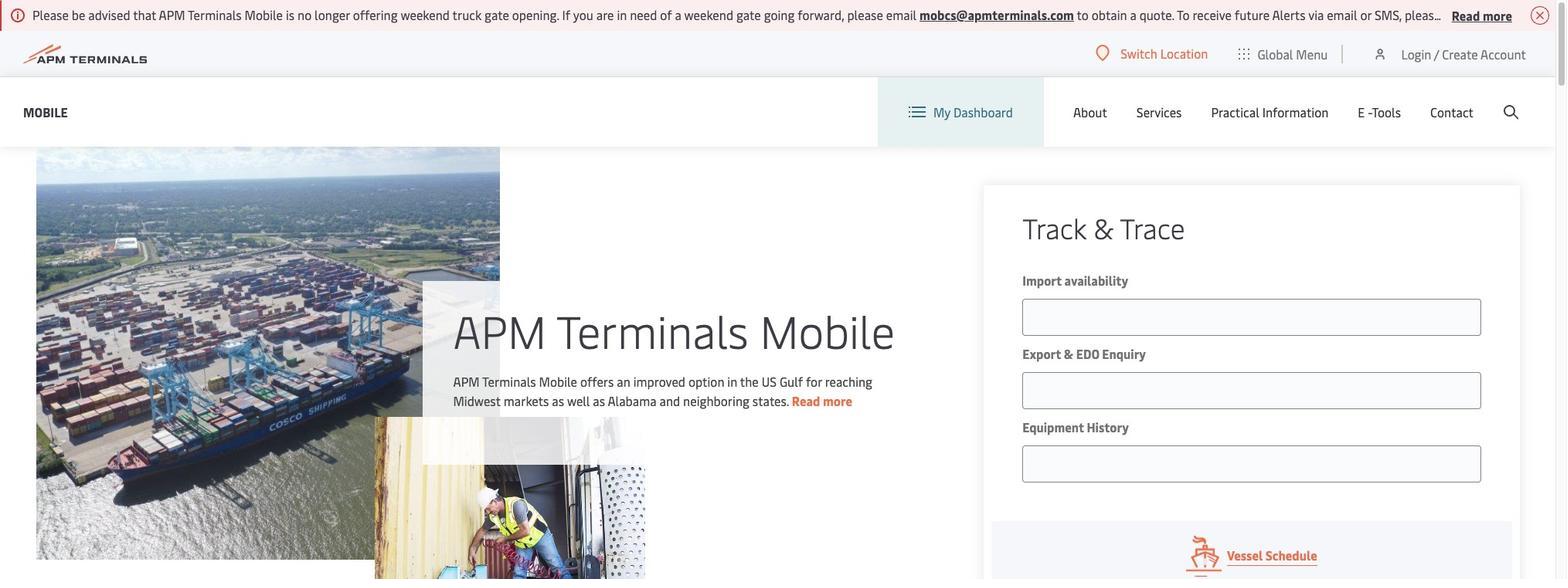 Task type: vqa. For each thing, say whether or not it's contained in the screenshot.
the E-Tools
no



Task type: locate. For each thing, give the bounding box(es) containing it.
login / create account link
[[1373, 31, 1527, 77]]

in right are
[[617, 6, 627, 23]]

1 a from the left
[[675, 6, 682, 23]]

terminals inside apm terminals mobile offers an improved option in the us gulf for reaching midwest markets as well as alabama and neighboring states.
[[482, 373, 536, 390]]

read more down for
[[792, 392, 853, 409]]

1 horizontal spatial gate
[[737, 6, 761, 23]]

be
[[72, 6, 85, 23]]

1 vertical spatial terminals
[[557, 300, 749, 361]]

0 horizontal spatial read
[[792, 392, 820, 409]]

my dashboard
[[934, 104, 1013, 121]]

opening.
[[512, 6, 559, 23]]

quote. to
[[1140, 6, 1190, 23]]

please right forward,
[[848, 6, 883, 23]]

0 horizontal spatial as
[[552, 392, 564, 409]]

account
[[1481, 45, 1527, 62]]

/
[[1435, 45, 1440, 62]]

well
[[567, 392, 590, 409]]

0 horizontal spatial email
[[886, 6, 917, 23]]

global menu
[[1258, 45, 1328, 62]]

1 horizontal spatial terminals
[[482, 373, 536, 390]]

read more
[[1452, 7, 1513, 24], [792, 392, 853, 409]]

1 horizontal spatial &
[[1094, 209, 1114, 247]]

2 please from the left
[[1405, 6, 1441, 23]]

1 vertical spatial read more
[[792, 392, 853, 409]]

terminals
[[188, 6, 242, 23], [557, 300, 749, 361], [482, 373, 536, 390]]

switch location
[[1121, 45, 1209, 62]]

&
[[1094, 209, 1114, 247], [1064, 346, 1074, 363]]

0 horizontal spatial please
[[848, 6, 883, 23]]

obtain
[[1092, 6, 1128, 23]]

terminals right 'that'
[[188, 6, 242, 23]]

as down offers
[[593, 392, 605, 409]]

vessel schedule
[[1227, 547, 1318, 564]]

track
[[1023, 209, 1087, 247]]

read inside button
[[1452, 7, 1481, 24]]

& left trace in the top right of the page
[[1094, 209, 1114, 247]]

0 vertical spatial terminals
[[188, 6, 242, 23]]

import availability
[[1023, 272, 1129, 289]]

0 horizontal spatial &
[[1064, 346, 1074, 363]]

1 vertical spatial read
[[792, 392, 820, 409]]

please
[[848, 6, 883, 23], [1405, 6, 1441, 23]]

a right obtain
[[1131, 6, 1137, 23]]

you
[[573, 6, 594, 23]]

about button
[[1074, 77, 1108, 147]]

in
[[617, 6, 627, 23], [728, 373, 738, 390]]

export & edo enquiry
[[1023, 346, 1146, 363]]

markets
[[504, 392, 549, 409]]

menu
[[1297, 45, 1328, 62]]

1 horizontal spatial in
[[728, 373, 738, 390]]

more down reaching
[[823, 392, 853, 409]]

2 horizontal spatial terminals
[[557, 300, 749, 361]]

a
[[675, 6, 682, 23], [1131, 6, 1137, 23]]

read up the login / create account
[[1452, 7, 1481, 24]]

1 weekend from the left
[[401, 6, 450, 23]]

1 vertical spatial more
[[823, 392, 853, 409]]

more for the read more link
[[823, 392, 853, 409]]

terminals up improved
[[557, 300, 749, 361]]

1 horizontal spatial read more
[[1452, 7, 1513, 24]]

0 vertical spatial read more
[[1452, 7, 1513, 24]]

2 weekend from the left
[[685, 6, 734, 23]]

apm for apm terminals mobile offers an improved option in the us gulf for reaching midwest markets as well as alabama and neighboring states.
[[453, 373, 480, 390]]

0 horizontal spatial weekend
[[401, 6, 450, 23]]

forward,
[[798, 6, 845, 23]]

0 vertical spatial in
[[617, 6, 627, 23]]

1 vertical spatial in
[[728, 373, 738, 390]]

1 horizontal spatial as
[[593, 392, 605, 409]]

1 horizontal spatial please
[[1405, 6, 1441, 23]]

1 horizontal spatial email
[[1327, 6, 1358, 23]]

login
[[1402, 45, 1432, 62]]

services button
[[1137, 77, 1182, 147]]

2 vertical spatial terminals
[[482, 373, 536, 390]]

0 horizontal spatial gate
[[485, 6, 509, 23]]

availability
[[1065, 272, 1129, 289]]

services
[[1137, 104, 1182, 121]]

gate right the truck
[[485, 6, 509, 23]]

0 horizontal spatial more
[[823, 392, 853, 409]]

contact button
[[1431, 77, 1474, 147]]

gate left the going
[[737, 6, 761, 23]]

close alert image
[[1531, 6, 1550, 25]]

apm inside apm terminals mobile offers an improved option in the us gulf for reaching midwest markets as well as alabama and neighboring states.
[[453, 373, 480, 390]]

truck
[[453, 6, 482, 23]]

global menu button
[[1224, 31, 1344, 77]]

more for "read more" button
[[1483, 7, 1513, 24]]

in left the
[[728, 373, 738, 390]]

and
[[660, 392, 680, 409]]

please right sms,
[[1405, 6, 1441, 23]]

switch
[[1121, 45, 1158, 62]]

track & trace
[[1023, 209, 1186, 247]]

2 gate from the left
[[737, 6, 761, 23]]

offers
[[580, 373, 614, 390]]

more inside "read more" button
[[1483, 7, 1513, 24]]

as left well
[[552, 392, 564, 409]]

gate
[[485, 6, 509, 23], [737, 6, 761, 23]]

terminals up markets
[[482, 373, 536, 390]]

0 horizontal spatial a
[[675, 6, 682, 23]]

terminals for apm terminals mobile offers an improved option in the us gulf for reaching midwest markets as well as alabama and neighboring states.
[[482, 373, 536, 390]]

e
[[1358, 104, 1365, 121]]

weekend left the truck
[[401, 6, 450, 23]]

2 email from the left
[[1327, 6, 1358, 23]]

1 horizontal spatial weekend
[[685, 6, 734, 23]]

0 horizontal spatial read more
[[792, 392, 853, 409]]

weekend right "of"
[[685, 6, 734, 23]]

0 vertical spatial &
[[1094, 209, 1114, 247]]

terminals for apm terminals mobile
[[557, 300, 749, 361]]

read more up the login / create account
[[1452, 7, 1513, 24]]

edo
[[1077, 346, 1100, 363]]

1 email from the left
[[886, 6, 917, 23]]

1 vertical spatial apm
[[453, 300, 547, 361]]

as
[[552, 392, 564, 409], [593, 392, 605, 409]]

read down for
[[792, 392, 820, 409]]

& left 'edo'
[[1064, 346, 1074, 363]]

read more for the read more link
[[792, 392, 853, 409]]

0 vertical spatial read
[[1452, 7, 1481, 24]]

longer
[[315, 6, 350, 23]]

mobile
[[245, 6, 283, 23], [23, 103, 68, 120], [760, 300, 895, 361], [539, 373, 577, 390]]

1 vertical spatial &
[[1064, 346, 1074, 363]]

gulf
[[780, 373, 803, 390]]

a right "of"
[[675, 6, 682, 23]]

1 horizontal spatial read
[[1452, 7, 1481, 24]]

0 horizontal spatial terminals
[[188, 6, 242, 23]]

1 as from the left
[[552, 392, 564, 409]]

& for edo
[[1064, 346, 1074, 363]]

switch location button
[[1096, 45, 1209, 62]]

1 horizontal spatial a
[[1131, 6, 1137, 23]]

weekend
[[401, 6, 450, 23], [685, 6, 734, 23]]

1 horizontal spatial more
[[1483, 7, 1513, 24]]

0 vertical spatial more
[[1483, 7, 1513, 24]]

about
[[1074, 104, 1108, 121]]

more up account
[[1483, 7, 1513, 24]]

more
[[1483, 7, 1513, 24], [823, 392, 853, 409]]

apm
[[159, 6, 185, 23], [453, 300, 547, 361], [453, 373, 480, 390]]

states.
[[753, 392, 789, 409]]

2 vertical spatial apm
[[453, 373, 480, 390]]



Task type: describe. For each thing, give the bounding box(es) containing it.
& for trace
[[1094, 209, 1114, 247]]

reaching
[[825, 373, 873, 390]]

via
[[1309, 6, 1324, 23]]

create
[[1443, 45, 1478, 62]]

mobile inside apm terminals mobile offers an improved option in the us gulf for reaching midwest markets as well as alabama and neighboring states.
[[539, 373, 577, 390]]

for
[[806, 373, 822, 390]]

2 as from the left
[[593, 392, 605, 409]]

read more for "read more" button
[[1452, 7, 1513, 24]]

in inside apm terminals mobile offers an improved option in the us gulf for reaching midwest markets as well as alabama and neighboring states.
[[728, 373, 738, 390]]

schedule
[[1266, 547, 1318, 564]]

to
[[1077, 6, 1089, 23]]

neighboring
[[683, 392, 750, 409]]

need
[[630, 6, 657, 23]]

export
[[1023, 346, 1061, 363]]

apm terminals mobile
[[453, 300, 895, 361]]

information
[[1263, 104, 1329, 121]]

xin da yang zhou  docked at apm terminals mobile image
[[36, 147, 500, 560]]

are
[[597, 6, 614, 23]]

read for the read more link
[[792, 392, 820, 409]]

dashboard
[[954, 104, 1013, 121]]

login / create account
[[1402, 45, 1527, 62]]

that
[[133, 6, 156, 23]]

1 please from the left
[[848, 6, 883, 23]]

going
[[764, 6, 795, 23]]

improved
[[634, 373, 686, 390]]

e -tools
[[1358, 104, 1401, 121]]

advised
[[88, 6, 130, 23]]

tools
[[1372, 104, 1401, 121]]

read for "read more" button
[[1452, 7, 1481, 24]]

history
[[1087, 419, 1129, 436]]

sms,
[[1375, 6, 1402, 23]]

alerts
[[1273, 6, 1306, 23]]

mobile secondary image
[[375, 417, 645, 580]]

equipment
[[1023, 419, 1084, 436]]

no
[[298, 6, 312, 23]]

my dashboard button
[[909, 77, 1013, 147]]

offering
[[353, 6, 398, 23]]

0 horizontal spatial in
[[617, 6, 627, 23]]

contact
[[1431, 104, 1474, 121]]

-
[[1368, 104, 1372, 121]]

location
[[1161, 45, 1209, 62]]

or
[[1361, 6, 1372, 23]]

of
[[660, 6, 672, 23]]

mobcs@apmterminals.com
[[920, 6, 1074, 23]]

import
[[1023, 272, 1062, 289]]

read more link
[[792, 392, 853, 409]]

trace
[[1120, 209, 1186, 247]]

is
[[286, 6, 295, 23]]

practical
[[1212, 104, 1260, 121]]

please
[[32, 6, 69, 23]]

practical information button
[[1212, 77, 1329, 147]]

the
[[740, 373, 759, 390]]

us
[[762, 373, 777, 390]]

global
[[1258, 45, 1294, 62]]

enquiry
[[1102, 346, 1146, 363]]

an
[[617, 373, 631, 390]]

practical information
[[1212, 104, 1329, 121]]

read more button
[[1452, 5, 1513, 25]]

if
[[562, 6, 571, 23]]

apm terminals mobile offers an improved option in the us gulf for reaching midwest markets as well as alabama and neighboring states.
[[453, 373, 873, 409]]

1 gate from the left
[[485, 6, 509, 23]]

future
[[1235, 6, 1270, 23]]

receive
[[1193, 6, 1232, 23]]

2 a from the left
[[1131, 6, 1137, 23]]

0 vertical spatial apm
[[159, 6, 185, 23]]

alabama
[[608, 392, 657, 409]]

vessel schedule link
[[992, 522, 1512, 580]]

mobcs@apmterminals.com link
[[920, 6, 1074, 23]]

mobile link
[[23, 102, 68, 122]]

equipment history
[[1023, 419, 1129, 436]]

apm for apm terminals mobile
[[453, 300, 547, 361]]

midwest
[[453, 392, 501, 409]]

e -tools button
[[1358, 77, 1401, 147]]

vessel
[[1227, 547, 1263, 564]]

my
[[934, 104, 951, 121]]

option
[[689, 373, 725, 390]]

please be advised that apm terminals mobile is no longer offering weekend truck gate opening. if you are in need of a weekend gate going forward, please email mobcs@apmterminals.com to obtain a quote. to receive future alerts via email or sms, please
[[32, 6, 1444, 23]]



